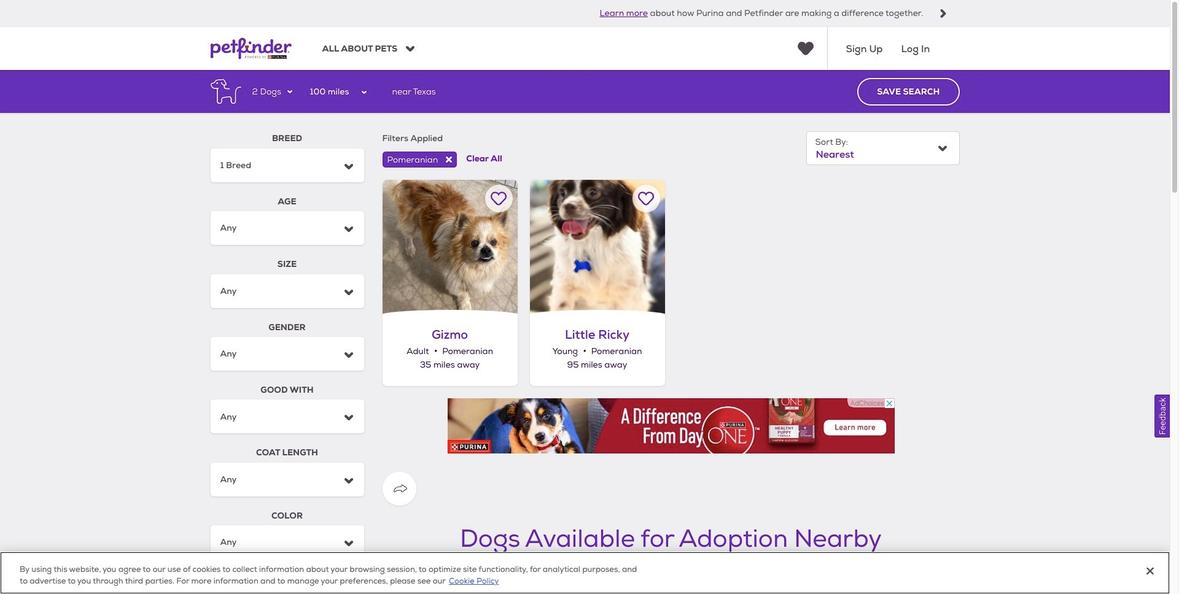 Task type: locate. For each thing, give the bounding box(es) containing it.
bolo, adoptable dog, adult male retriever mix, harper, tx. image
[[677, 570, 812, 595]]

petfinder home image
[[210, 27, 291, 70]]

main content
[[0, 70, 1170, 595]]



Task type: describe. For each thing, give the bounding box(es) containing it.
advertisement element
[[447, 398, 895, 454]]

little ricky, adoptable dog, young male pomeranian, 95 miles away. image
[[530, 180, 665, 315]]

jax, adoptable dog, adult male mixed breed, buchanan dam, tx. image
[[825, 570, 960, 595]]

nelly, adoptable dog, adult male collie mix, brownwood, tx. image
[[382, 570, 517, 595]]

nora, adoptable dog, young female cocker spaniel & labrador retriever mix, brownwood, tx. image
[[530, 570, 665, 595]]

select care and behavior, any image
[[220, 589, 333, 595]]

privacy alert dialog
[[0, 552, 1170, 595]]

gizmo, adoptable dog, adult male pomeranian, 35 miles away. image
[[382, 180, 517, 315]]



Task type: vqa. For each thing, say whether or not it's contained in the screenshot.
little ricky, adoptable dog, young male pomeranian, 95 miles away. image
yes



